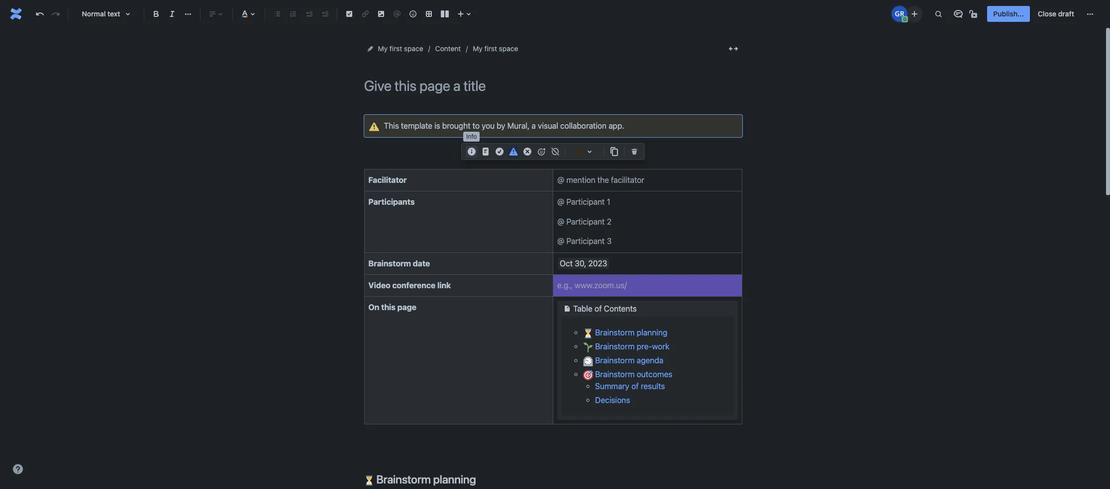 Task type: vqa. For each thing, say whether or not it's contained in the screenshot.
Align left 'image'
no



Task type: describe. For each thing, give the bounding box(es) containing it.
first for first my first space link from the left
[[390, 44, 402, 53]]

warning image
[[508, 146, 519, 158]]

2 space from the left
[[499, 44, 518, 53]]

make page full-width image
[[727, 43, 739, 55]]

brainstorm pre-work
[[593, 343, 670, 351]]

app.
[[609, 121, 624, 130]]

brainstorm agenda
[[593, 356, 663, 365]]

on this page
[[368, 303, 416, 312]]

invite to edit image
[[909, 8, 921, 20]]

this
[[384, 121, 399, 130]]

1 space from the left
[[404, 44, 423, 53]]

more formatting image
[[182, 8, 194, 20]]

background color image
[[584, 146, 596, 158]]

template
[[401, 121, 432, 130]]

brainstorm outcomes
[[593, 370, 672, 379]]

first for 1st my first space link from the right
[[484, 44, 497, 53]]

my first space for 1st my first space link from the right
[[473, 44, 518, 53]]

contents
[[604, 305, 637, 314]]

layouts image
[[439, 8, 451, 20]]

results
[[641, 382, 665, 391]]

brainstorm for brainstorm outcomes link
[[595, 370, 635, 379]]

brainstorm planning inside brainstorm planning link
[[593, 329, 667, 338]]

brought
[[442, 121, 470, 130]]

brainstorm right :hourglass_flowing_sand: image
[[376, 473, 431, 487]]

remove image
[[628, 146, 640, 158]]

brainstorm agenda link
[[583, 356, 663, 367]]

summary of results link
[[595, 382, 665, 391]]

brainstorm planning link
[[583, 329, 667, 339]]

link image
[[359, 8, 371, 20]]

table image
[[423, 8, 435, 20]]

you
[[482, 121, 495, 130]]

collaboration
[[560, 121, 607, 130]]

brainstorm for brainstorm planning link
[[595, 329, 635, 338]]

1 horizontal spatial planning
[[637, 329, 667, 338]]

close
[[1038, 9, 1056, 18]]

remove emoji image
[[549, 146, 561, 158]]

emoji image
[[407, 8, 419, 20]]

info
[[466, 133, 477, 141]]

normal text
[[82, 9, 120, 18]]

participants
[[368, 198, 415, 207]]

normal
[[82, 9, 106, 18]]

:hourglass_flowing_sand: image
[[364, 476, 374, 486]]

copy image
[[608, 146, 620, 158]]

help image
[[12, 464, 24, 476]]

content
[[435, 44, 461, 53]]

normal text button
[[72, 3, 140, 25]]

brainstorm outcomes link
[[583, 370, 672, 381]]

decisions link
[[595, 396, 630, 405]]

link
[[437, 281, 451, 290]]

1 vertical spatial planning
[[433, 473, 476, 487]]

table of contents
[[573, 305, 637, 314]]

:seedling: image
[[583, 343, 593, 353]]

brainstorm up video
[[368, 259, 411, 268]]

agenda
[[637, 356, 663, 365]]

bold ⌘b image
[[150, 8, 162, 20]]

redo ⌘⇧z image
[[50, 8, 62, 20]]

this template is brought to you by mural, a visual collaboration app.
[[384, 121, 624, 130]]

outcomes
[[637, 370, 672, 379]]

mural,
[[507, 121, 530, 130]]

by
[[497, 121, 505, 130]]

visual
[[538, 121, 558, 130]]

info tooltip
[[463, 132, 480, 142]]

brainstorm pre-work link
[[583, 343, 670, 353]]

video
[[368, 281, 390, 290]]

close draft button
[[1032, 6, 1080, 22]]

note image
[[480, 146, 492, 158]]

0 horizontal spatial brainstorm planning
[[374, 473, 476, 487]]

date
[[413, 259, 430, 268]]

greg robinson image
[[892, 6, 908, 22]]

a
[[532, 121, 536, 130]]

this
[[381, 303, 396, 312]]

:seedling: image
[[583, 343, 593, 353]]

is
[[434, 121, 440, 130]]

action item image
[[343, 8, 355, 20]]

bullet list ⌘⇧8 image
[[271, 8, 283, 20]]

:timer: image
[[583, 357, 593, 367]]

error image
[[521, 146, 533, 158]]

summary
[[595, 382, 629, 391]]



Task type: locate. For each thing, give the bounding box(es) containing it.
italic ⌘i image
[[166, 8, 178, 20]]

summary of results decisions
[[595, 382, 665, 405]]

0 horizontal spatial planning
[[433, 473, 476, 487]]

brainstorm for brainstorm pre-work link
[[595, 343, 635, 351]]

facilitator
[[368, 176, 407, 185]]

my first space right content
[[473, 44, 518, 53]]

:hourglass_flowing_sand: image
[[583, 329, 593, 339], [583, 329, 593, 339], [364, 476, 374, 486]]

my right content
[[473, 44, 483, 53]]

0 horizontal spatial my
[[378, 44, 388, 53]]

table of contents image
[[561, 303, 573, 315]]

1 horizontal spatial space
[[499, 44, 518, 53]]

1 horizontal spatial of
[[631, 382, 639, 391]]

content link
[[435, 43, 461, 55]]

1 horizontal spatial first
[[484, 44, 497, 53]]

1 my first space from the left
[[378, 44, 423, 53]]

numbered list ⌘⇧7 image
[[287, 8, 299, 20]]

brainstorm down brainstorm pre-work link
[[595, 356, 635, 365]]

find and replace image
[[933, 8, 945, 20]]

1 my first space link from the left
[[378, 43, 423, 55]]

draft
[[1058, 9, 1074, 18]]

of down the brainstorm outcomes
[[631, 382, 639, 391]]

brainstorm
[[368, 259, 411, 268], [595, 329, 635, 338], [595, 343, 635, 351], [595, 356, 635, 365], [595, 370, 635, 379], [376, 473, 431, 487]]

add image, video, or file image
[[375, 8, 387, 20]]

confluence image
[[8, 6, 24, 22], [8, 6, 24, 22]]

work
[[652, 343, 670, 351]]

brainstorm down brainstorm planning link
[[595, 343, 635, 351]]

table
[[573, 305, 593, 314]]

0 horizontal spatial my first space link
[[378, 43, 423, 55]]

no restrictions image
[[968, 8, 980, 20]]

1 horizontal spatial brainstorm planning
[[593, 329, 667, 338]]

:timer: image
[[583, 357, 593, 367]]

my first space right the "move this page" image on the left of the page
[[378, 44, 423, 53]]

text
[[108, 9, 120, 18]]

editor toolbar toolbar
[[462, 144, 644, 171]]

1 horizontal spatial my first space
[[473, 44, 518, 53]]

1 vertical spatial of
[[631, 382, 639, 391]]

publish... button
[[987, 6, 1030, 22]]

brainstorm planning
[[593, 329, 667, 338], [374, 473, 476, 487]]

brainstorm up brainstorm pre-work link
[[595, 329, 635, 338]]

space
[[404, 44, 423, 53], [499, 44, 518, 53]]

:dart: image
[[583, 371, 593, 381], [583, 371, 593, 381]]

0 vertical spatial of
[[595, 305, 602, 314]]

editor add emoji image
[[535, 146, 547, 158]]

2 first from the left
[[484, 44, 497, 53]]

of for contents
[[595, 305, 602, 314]]

close draft
[[1038, 9, 1074, 18]]

move this page image
[[366, 45, 374, 53]]

my
[[378, 44, 388, 53], [473, 44, 483, 53]]

of inside summary of results decisions
[[631, 382, 639, 391]]

my first space link
[[378, 43, 423, 55], [473, 43, 518, 55]]

of right the 'table'
[[595, 305, 602, 314]]

first right the "move this page" image on the left of the page
[[390, 44, 402, 53]]

on
[[368, 303, 379, 312]]

1 first from the left
[[390, 44, 402, 53]]

2 my first space from the left
[[473, 44, 518, 53]]

1 vertical spatial brainstorm planning
[[374, 473, 476, 487]]

brainstorm date
[[368, 259, 430, 268]]

publish...
[[993, 9, 1024, 18]]

oct
[[560, 259, 573, 268]]

planning
[[637, 329, 667, 338], [433, 473, 476, 487]]

first right content
[[484, 44, 497, 53]]

2023
[[588, 259, 607, 268]]

of for results
[[631, 382, 639, 391]]

indent tab image
[[319, 8, 331, 20]]

conference
[[392, 281, 435, 290]]

pre-
[[637, 343, 652, 351]]

Give this page a title text field
[[364, 78, 742, 94]]

panel warning image
[[368, 121, 380, 133]]

my first space link right the content link
[[473, 43, 518, 55]]

0 vertical spatial brainstorm planning
[[593, 329, 667, 338]]

my first space link right the "move this page" image on the left of the page
[[378, 43, 423, 55]]

30,
[[575, 259, 586, 268]]

0 horizontal spatial space
[[404, 44, 423, 53]]

undo ⌘z image
[[34, 8, 46, 20]]

to
[[472, 121, 480, 130]]

more image
[[1084, 8, 1096, 20]]

my first space
[[378, 44, 423, 53], [473, 44, 518, 53]]

Main content area, start typing to enter text. text field
[[358, 115, 748, 490]]

page
[[397, 303, 416, 312]]

1 horizontal spatial my first space link
[[473, 43, 518, 55]]

2 my first space link from the left
[[473, 43, 518, 55]]

1 horizontal spatial my
[[473, 44, 483, 53]]

0 horizontal spatial of
[[595, 305, 602, 314]]

oct 30, 2023
[[560, 259, 607, 268]]

my first space for first my first space link from the left
[[378, 44, 423, 53]]

1 my from the left
[[378, 44, 388, 53]]

success image
[[494, 146, 506, 158]]

first
[[390, 44, 402, 53], [484, 44, 497, 53]]

outdent ⇧tab image
[[303, 8, 315, 20]]

0 horizontal spatial first
[[390, 44, 402, 53]]

2 my from the left
[[473, 44, 483, 53]]

info image
[[466, 146, 478, 158]]

of
[[595, 305, 602, 314], [631, 382, 639, 391]]

brainstorm up the summary
[[595, 370, 635, 379]]

video conference link
[[368, 281, 451, 290]]

decisions
[[595, 396, 630, 405]]

brainstorm for brainstorm agenda link on the bottom of the page
[[595, 356, 635, 365]]

my right the "move this page" image on the left of the page
[[378, 44, 388, 53]]

0 vertical spatial planning
[[637, 329, 667, 338]]

0 horizontal spatial my first space
[[378, 44, 423, 53]]

mention image
[[391, 8, 403, 20]]

comment icon image
[[953, 8, 965, 20]]



